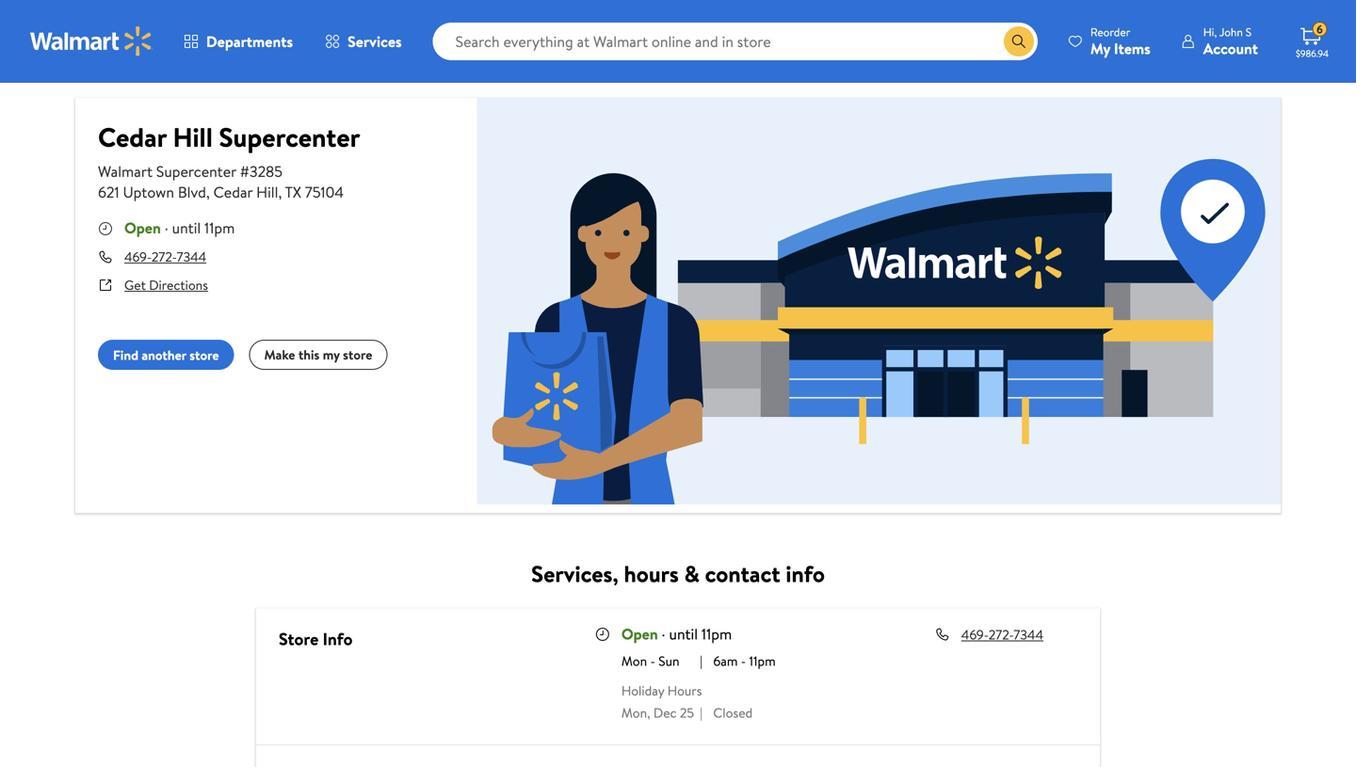 Task type: vqa. For each thing, say whether or not it's contained in the screenshot.
Departments
yes



Task type: locate. For each thing, give the bounding box(es) containing it.
0 vertical spatial ·
[[165, 218, 168, 238]]

1 horizontal spatial 7344
[[1014, 626, 1044, 644]]

|
[[700, 652, 703, 671], [700, 704, 703, 722]]

cedar for cedar hill supercenter
[[310, 53, 345, 71]]

1 vertical spatial 11pm
[[702, 624, 732, 645]]

1 vertical spatial cedar
[[98, 119, 167, 155]]

11pm right '6am'
[[749, 652, 776, 671]]

469-272-7344 link
[[124, 248, 206, 266], [962, 626, 1051, 644]]

272- for the right 469-272-7344 link
[[989, 626, 1014, 644]]

1 horizontal spatial -
[[741, 652, 746, 671]]

walmart
[[152, 53, 200, 71], [98, 161, 153, 182]]

get directions link
[[124, 276, 208, 294]]

0 horizontal spatial /
[[118, 53, 123, 71]]

1 vertical spatial open · until 11pm
[[622, 624, 732, 645]]

0 vertical spatial walmart
[[152, 53, 200, 71]]

get
[[124, 276, 146, 294]]

supercenter up 3285
[[219, 119, 360, 155]]

open · until 11pm down blvd at the top
[[124, 218, 235, 238]]

cedar
[[310, 53, 345, 71], [98, 119, 167, 155], [213, 182, 253, 203]]

store inside button
[[343, 346, 372, 364]]

- right '6am'
[[741, 652, 746, 671]]

search icon image
[[1011, 34, 1027, 49]]

cedar right texas
[[310, 53, 345, 71]]

0 horizontal spatial 11pm
[[204, 218, 235, 238]]

mon, dec 25 |
[[622, 704, 703, 722]]

hill
[[348, 53, 367, 71], [173, 119, 213, 155], [256, 182, 278, 203]]

11pm down blvd at the top
[[204, 218, 235, 238]]

open · until 11pm up the sun
[[622, 624, 732, 645]]

2 vertical spatial hill
[[256, 182, 278, 203]]

supercenter left #
[[156, 161, 236, 182]]

hi, john s account
[[1204, 24, 1258, 59]]

hill down services
[[348, 53, 367, 71]]

cedar hill supercenter walmart supercenter # 3285 621 uptown blvd , cedar hill , tx 75104
[[98, 119, 360, 203]]

, left tx
[[278, 182, 282, 203]]

2 vertical spatial 11pm
[[749, 652, 776, 671]]

departments
[[206, 31, 293, 52]]

cedar up uptown
[[98, 119, 167, 155]]

store location on map image
[[477, 98, 1281, 505]]

departments button
[[168, 19, 309, 64]]

walmart for home
[[152, 53, 200, 71]]

0 vertical spatial hill
[[348, 53, 367, 71]]

info
[[786, 559, 825, 590]]

cedar right blvd at the top
[[213, 182, 253, 203]]

2 | from the top
[[700, 704, 703, 722]]

mon
[[622, 652, 647, 671]]

7344
[[177, 248, 206, 266], [1014, 626, 1044, 644]]

1 vertical spatial hill
[[173, 119, 213, 155]]

0 horizontal spatial open · until 11pm
[[124, 218, 235, 238]]

walmart for cedar
[[98, 161, 153, 182]]

0 horizontal spatial hill
[[173, 119, 213, 155]]

0 vertical spatial 469-272-7344 link
[[124, 248, 206, 266]]

u.s walmart stores link
[[130, 53, 240, 71]]

walmart image
[[30, 26, 153, 57]]

1 horizontal spatial ,
[[278, 182, 282, 203]]

1 horizontal spatial 272-
[[989, 626, 1014, 644]]

1 vertical spatial walmart
[[98, 161, 153, 182]]

open
[[124, 218, 161, 238], [622, 624, 658, 645]]

2 horizontal spatial hill
[[348, 53, 367, 71]]

· up the sun
[[662, 624, 665, 645]]

account
[[1204, 38, 1258, 59]]

1 vertical spatial until
[[669, 624, 698, 645]]

272- for left 469-272-7344 link
[[152, 248, 177, 266]]

1 vertical spatial 272-
[[989, 626, 1014, 644]]

, left #
[[206, 182, 210, 203]]

home
[[75, 53, 110, 71]]

0 horizontal spatial until
[[172, 218, 201, 238]]

walmart inside cedar hill supercenter walmart supercenter # 3285 621 uptown blvd , cedar hill , tx 75104
[[98, 161, 153, 182]]

s
[[1246, 24, 1252, 40]]

469-272-7344
[[124, 248, 206, 266], [962, 626, 1044, 644]]

supercenter down services
[[370, 53, 441, 71]]

0 horizontal spatial -
[[650, 652, 655, 671]]

1 horizontal spatial cedar
[[213, 182, 253, 203]]

1 vertical spatial supercenter
[[219, 119, 360, 155]]

· down uptown
[[165, 218, 168, 238]]

cedar for cedar hill supercenter walmart supercenter # 3285 621 uptown blvd , cedar hill , tx 75104
[[98, 119, 167, 155]]

11pm
[[204, 218, 235, 238], [702, 624, 732, 645], [749, 652, 776, 671]]

2 / from the left
[[247, 53, 252, 71]]

| left '6am'
[[700, 652, 703, 671]]

6am - 11pm
[[713, 652, 776, 671]]

272-
[[152, 248, 177, 266], [989, 626, 1014, 644]]

0 horizontal spatial 272-
[[152, 248, 177, 266]]

supercenter for cedar hill supercenter
[[370, 53, 441, 71]]

·
[[165, 218, 168, 238], [662, 624, 665, 645]]

2 - from the left
[[741, 652, 746, 671]]

0 horizontal spatial cedar
[[98, 119, 167, 155]]

1 horizontal spatial store
[[343, 346, 372, 364]]

1 horizontal spatial open · until 11pm
[[622, 624, 732, 645]]

0 vertical spatial 469-
[[124, 248, 152, 266]]

0 vertical spatial open · until 11pm
[[124, 218, 235, 238]]

open down uptown
[[124, 218, 161, 238]]

-
[[650, 652, 655, 671], [741, 652, 746, 671]]

0 horizontal spatial open
[[124, 218, 161, 238]]

11pm up '6am'
[[702, 624, 732, 645]]

1 / from the left
[[118, 53, 123, 71]]

2 horizontal spatial 11pm
[[749, 652, 776, 671]]

&
[[684, 559, 700, 590]]

0 vertical spatial |
[[700, 652, 703, 671]]

u.s
[[130, 53, 149, 71]]

until down blvd at the top
[[172, 218, 201, 238]]

find
[[113, 346, 138, 364]]

hill for cedar hill supercenter
[[348, 53, 367, 71]]

1 vertical spatial 469-272-7344
[[962, 626, 1044, 644]]

until
[[172, 218, 201, 238], [669, 624, 698, 645]]

2 horizontal spatial cedar
[[310, 53, 345, 71]]

0 horizontal spatial ·
[[165, 218, 168, 238]]

0 vertical spatial supercenter
[[370, 53, 441, 71]]

1 vertical spatial 7344
[[1014, 626, 1044, 644]]

uptown
[[123, 182, 174, 203]]

Search search field
[[433, 23, 1038, 60]]

stores
[[203, 53, 240, 71]]

1 vertical spatial 469-272-7344 link
[[962, 626, 1051, 644]]

/ down departments
[[247, 53, 252, 71]]

open up mon
[[622, 624, 658, 645]]

| right 25
[[700, 704, 703, 722]]

store
[[343, 346, 372, 364], [190, 346, 219, 364]]

reorder my items
[[1091, 24, 1151, 59]]

walmart left blvd at the top
[[98, 161, 153, 182]]

1 horizontal spatial hill
[[256, 182, 278, 203]]

store right "my"
[[343, 346, 372, 364]]

1 vertical spatial |
[[700, 704, 703, 722]]

0 vertical spatial until
[[172, 218, 201, 238]]

store right the 'another'
[[190, 346, 219, 364]]

hill left tx
[[256, 182, 278, 203]]

469-
[[124, 248, 152, 266], [962, 626, 989, 644]]

25
[[680, 704, 694, 722]]

supercenter
[[370, 53, 441, 71], [219, 119, 360, 155], [156, 161, 236, 182]]

/ left u.s
[[118, 53, 123, 71]]

0 horizontal spatial 7344
[[177, 248, 206, 266]]

6
[[1317, 21, 1323, 37]]

open · until 11pm
[[124, 218, 235, 238], [622, 624, 732, 645]]

- left the sun
[[650, 652, 655, 671]]

hill for cedar hill supercenter walmart supercenter # 3285 621 uptown blvd , cedar hill , tx 75104
[[173, 119, 213, 155]]

mon,
[[622, 704, 650, 722]]

store info
[[279, 628, 353, 651]]

get directions
[[124, 276, 208, 294]]

,
[[206, 182, 210, 203], [278, 182, 282, 203]]

1 | from the top
[[700, 652, 703, 671]]

2 , from the left
[[278, 182, 282, 203]]

0 vertical spatial 272-
[[152, 248, 177, 266]]

/
[[118, 53, 123, 71], [247, 53, 252, 71]]

1 horizontal spatial /
[[247, 53, 252, 71]]

reorder
[[1091, 24, 1131, 40]]

services button
[[309, 19, 418, 64]]

make this my store
[[264, 346, 372, 364]]

info
[[323, 628, 353, 651]]

1 - from the left
[[650, 652, 655, 671]]

0 horizontal spatial 469-272-7344
[[124, 248, 206, 266]]

services, hours & contact info
[[531, 559, 825, 590]]

1 horizontal spatial open
[[622, 624, 658, 645]]

0 vertical spatial cedar
[[310, 53, 345, 71]]

walmart right u.s
[[152, 53, 200, 71]]

1 horizontal spatial 469-
[[962, 626, 989, 644]]

1 vertical spatial ·
[[662, 624, 665, 645]]

0 horizontal spatial ,
[[206, 182, 210, 203]]

hill up blvd at the top
[[173, 119, 213, 155]]

until up the sun
[[669, 624, 698, 645]]



Task type: describe. For each thing, give the bounding box(es) containing it.
0 vertical spatial 469-272-7344
[[124, 248, 206, 266]]

3285
[[250, 161, 283, 182]]

0 horizontal spatial 469-272-7344 link
[[124, 248, 206, 266]]

another
[[142, 346, 186, 364]]

tx
[[285, 182, 301, 203]]

621
[[98, 182, 119, 203]]

my
[[1091, 38, 1111, 59]]

1 vertical spatial 469-
[[962, 626, 989, 644]]

#
[[240, 161, 250, 182]]

0 vertical spatial 7344
[[177, 248, 206, 266]]

1 horizontal spatial 469-272-7344 link
[[962, 626, 1051, 644]]

0 horizontal spatial store
[[190, 346, 219, 364]]

my
[[323, 346, 340, 364]]

1 horizontal spatial until
[[669, 624, 698, 645]]

0 horizontal spatial 469-
[[124, 248, 152, 266]]

sun
[[659, 652, 680, 671]]

2 vertical spatial cedar
[[213, 182, 253, 203]]

services,
[[531, 559, 619, 590]]

- for sun
[[650, 652, 655, 671]]

1 horizontal spatial ·
[[662, 624, 665, 645]]

- for 11pm
[[741, 652, 746, 671]]

find another store
[[113, 346, 219, 364]]

$986.94
[[1296, 47, 1329, 60]]

2 vertical spatial supercenter
[[156, 161, 236, 182]]

1 , from the left
[[206, 182, 210, 203]]

holiday hours
[[622, 682, 702, 700]]

1 horizontal spatial 11pm
[[702, 624, 732, 645]]

0 vertical spatial 11pm
[[204, 218, 235, 238]]

hours
[[668, 682, 702, 700]]

texas
[[260, 53, 290, 71]]

supercenter for cedar hill supercenter walmart supercenter # 3285 621 uptown blvd , cedar hill , tx 75104
[[219, 119, 360, 155]]

store
[[279, 628, 319, 651]]

john
[[1220, 24, 1243, 40]]

make this my store button
[[249, 340, 387, 370]]

dec
[[654, 704, 677, 722]]

hi,
[[1204, 24, 1217, 40]]

services
[[348, 31, 402, 52]]

home / u.s walmart stores / texas
[[75, 53, 290, 71]]

directions
[[149, 276, 208, 294]]

items
[[1114, 38, 1151, 59]]

0 vertical spatial open
[[124, 218, 161, 238]]

contact
[[705, 559, 780, 590]]

1 vertical spatial open
[[622, 624, 658, 645]]

blvd
[[178, 182, 206, 203]]

6am
[[713, 652, 738, 671]]

closed
[[713, 704, 753, 722]]

find another store link
[[98, 340, 234, 370]]

cedar hill supercenter
[[310, 53, 441, 71]]

hours
[[624, 559, 679, 590]]

mon - sun
[[622, 652, 680, 671]]

cedar hill supercenter link
[[310, 53, 441, 71]]

Walmart Site-Wide search field
[[433, 23, 1038, 60]]

1 horizontal spatial 469-272-7344
[[962, 626, 1044, 644]]

75104
[[305, 182, 344, 203]]

this
[[298, 346, 320, 364]]

holiday
[[622, 682, 664, 700]]

make
[[264, 346, 295, 364]]



